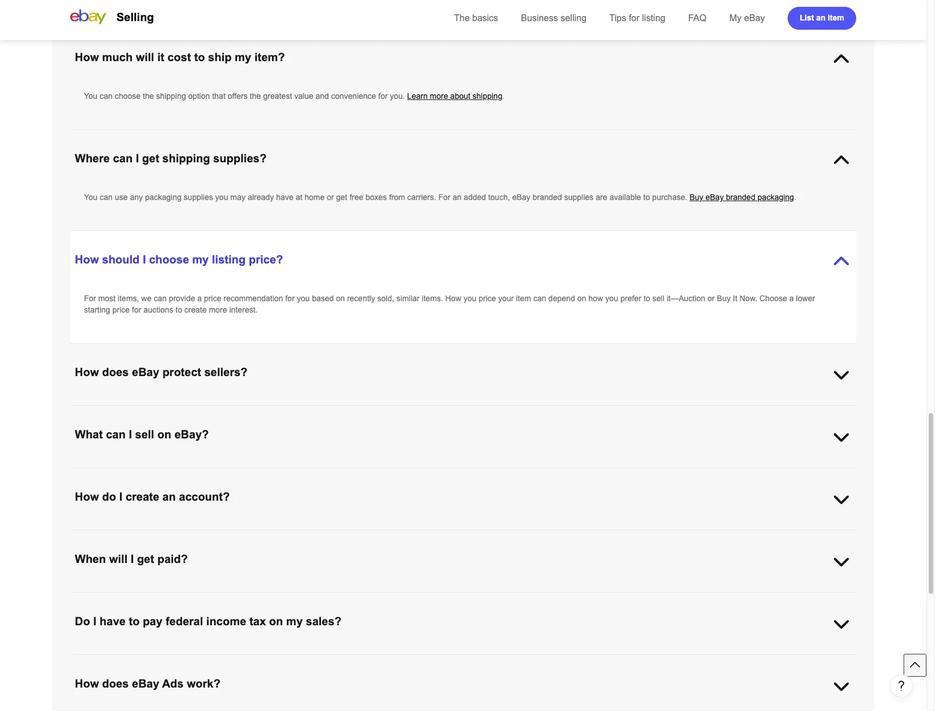Task type: locate. For each thing, give the bounding box(es) containing it.
lower
[[797, 294, 816, 303]]

1 horizontal spatial business
[[672, 593, 704, 603]]

help, opens dialogs image
[[896, 680, 908, 692]]

the right offers
[[250, 91, 261, 101]]

you for where
[[84, 193, 98, 202]]

an inside 'link'
[[817, 13, 826, 22]]

1 vertical spatial an
[[453, 193, 462, 202]]

amount
[[730, 667, 756, 676]]

0 horizontal spatial sold
[[84, 690, 99, 699]]

directly
[[349, 593, 375, 603]]

1 horizontal spatial all
[[633, 656, 641, 665]]

0 horizontal spatial and
[[316, 91, 329, 101]]

if
[[653, 679, 657, 688]]

listing right tips
[[643, 13, 666, 23]]

my ebay
[[730, 13, 766, 23]]

within left two at the bottom of page
[[635, 593, 656, 603]]

i for an
[[119, 491, 123, 503]]

0 horizontal spatial will
[[109, 553, 128, 565]]

0 horizontal spatial choose
[[115, 91, 141, 101]]

0 vertical spatial get
[[142, 152, 159, 165]]

1099- up then
[[820, 667, 840, 676]]

or up the amount
[[734, 656, 741, 665]]

business selling link
[[521, 13, 587, 23]]

taxes up bought
[[684, 667, 703, 676]]

learn right you.
[[408, 91, 428, 101]]

does
[[102, 366, 129, 378], [102, 678, 129, 690]]

0 vertical spatial in
[[764, 656, 770, 665]]

0 vertical spatial or
[[327, 193, 334, 202]]

be
[[339, 690, 347, 699]]

i right do on the left
[[119, 491, 123, 503]]

owe
[[667, 667, 682, 676], [353, 679, 368, 688]]

0 vertical spatial any
[[130, 193, 143, 202]]

1 vertical spatial have
[[426, 407, 443, 416]]

0 horizontal spatial available
[[129, 605, 160, 614]]

item inside 'link'
[[829, 13, 845, 22]]

paid
[[566, 679, 581, 688]]

than
[[514, 679, 530, 688]]

added
[[464, 193, 486, 202]]

how do i create an account?
[[75, 491, 230, 503]]

does for how does ebay protect sellers?
[[102, 366, 129, 378]]

1 vertical spatial receive
[[469, 667, 495, 676]]

2 vertical spatial for
[[604, 679, 616, 688]]

monday
[[456, 593, 484, 603]]

2 branded from the left
[[727, 193, 756, 202]]

1 vertical spatial tax
[[828, 656, 839, 665]]

1 horizontal spatial any
[[370, 679, 383, 688]]

and left then
[[797, 679, 810, 688]]

1 horizontal spatial it
[[157, 51, 164, 63]]

1 horizontal spatial packaging
[[758, 193, 795, 202]]

a right provide
[[197, 294, 202, 303]]

would
[[267, 690, 288, 699]]

buy ebay branded packaging link
[[690, 193, 795, 202]]

1 branded from the left
[[533, 193, 563, 202]]

0 horizontal spatial sell
[[135, 428, 154, 441]]

1 horizontal spatial have
[[276, 193, 294, 202]]

0 vertical spatial for
[[439, 193, 451, 202]]

i up confirm at the bottom left of page
[[131, 553, 134, 565]]

0 horizontal spatial learn
[[408, 91, 428, 101]]

0 horizontal spatial all
[[255, 656, 263, 665]]

1-
[[185, 605, 192, 614]]

1 horizontal spatial when
[[360, 407, 381, 416]]

1 you from the top
[[84, 91, 98, 101]]

0 vertical spatial when
[[360, 407, 381, 416]]

business up do i have to pay federal income tax on my sales?
[[199, 605, 230, 614]]

to right subject
[[377, 690, 384, 699]]

more up the amount
[[743, 656, 762, 665]]

for right carriers.
[[439, 193, 451, 202]]

i right do
[[93, 615, 96, 628]]

for inside starting on jan 1, 2022, irs regulations require all businesses that process payments, including online marketplaces like ebay, to issue a form 1099-k for all sellers who receive $600 or more in sales. the new tax reporting requirement may impact your 2022 tax return that you may file in 2023. however, just because you receive a 1099-k doesn't automatically mean that you'll owe taxes on the amount reported on your 1099- k. only goods that are sold for a profit are considered taxable, so you won't owe any taxes on something you sell for less than what you paid for it. for example, if you bought a bike for $1,000 last year, and then sold it on ebay today for $700, that $700 you made would generally not be subject to income tax. check out our
[[604, 679, 616, 688]]

the left new
[[795, 656, 809, 665]]

two
[[658, 593, 670, 603]]

when up after
[[75, 553, 106, 565]]

for down items,
[[132, 305, 141, 314]]

ebay right purchase.
[[706, 193, 724, 202]]

my ebay link
[[730, 13, 766, 23]]

offers
[[228, 91, 248, 101]]

0 horizontal spatial out
[[253, 407, 264, 416]]

ebay,
[[514, 656, 534, 665]]

2 vertical spatial get
[[137, 553, 154, 565]]

your left depend
[[499, 294, 514, 303]]

seller.
[[337, 407, 358, 416]]

more inside starting on jan 1, 2022, irs regulations require all businesses that process payments, including online marketplaces like ebay, to issue a form 1099-k for all sellers who receive $600 or more in sales. the new tax reporting requirement may impact your 2022 tax return that you may file in 2023. however, just because you receive a 1099-k doesn't automatically mean that you'll owe taxes on the amount reported on your 1099- k. only goods that are sold for a profit are considered taxable, so you won't owe any taxes on something you sell for less than what you paid for it. for example, if you bought a bike for $1,000 last year, and then sold it on ebay today for $700, that $700 you made would generally not be subject to income tax. check out our
[[743, 656, 762, 665]]

or
[[327, 193, 334, 202], [708, 294, 715, 303], [734, 656, 741, 665]]

create down provide
[[185, 305, 207, 314]]

sell
[[653, 294, 665, 303], [135, 428, 154, 441], [472, 679, 484, 688]]

price?
[[249, 253, 283, 266]]

sold
[[166, 679, 181, 688], [84, 690, 99, 699]]

cost
[[168, 51, 191, 63]]

confirm
[[116, 593, 142, 603]]

1 horizontal spatial sell
[[472, 679, 484, 688]]

out inside starting on jan 1, 2022, irs regulations require all businesses that process payments, including online marketplaces like ebay, to issue a form 1099-k for all sellers who receive $600 or more in sales. the new tax reporting requirement may impact your 2022 tax return that you may file in 2023. however, just because you receive a 1099-k doesn't automatically mean that you'll owe taxes on the amount reported on your 1099- k. only goods that are sold for a profit are considered taxable, so you won't owe any taxes on something you sell for less than what you paid for it. for example, if you bought a bike for $1,000 last year, and then sold it on ebay today for $700, that $700 you made would generally not be subject to income tax. check out our
[[454, 690, 465, 699]]

$600
[[714, 656, 732, 665]]

create right do on the left
[[126, 491, 159, 503]]

a
[[197, 294, 202, 303], [790, 294, 795, 303], [330, 407, 334, 416], [749, 593, 753, 603], [566, 656, 571, 665], [497, 667, 501, 676], [194, 679, 199, 688], [701, 679, 705, 688]]

use
[[115, 193, 128, 202]]

all left sellers
[[633, 656, 641, 665]]

1 horizontal spatial and
[[797, 679, 810, 688]]

tax up considered
[[244, 667, 254, 676]]

it inside starting on jan 1, 2022, irs regulations require all businesses that process payments, including online marketplaces like ebay, to issue a form 1099-k for all sellers who receive $600 or more in sales. the new tax reporting requirement may impact your 2022 tax return that you may file in 2023. however, just because you receive a 1099-k doesn't automatically mean that you'll owe taxes on the amount reported on your 1099- k. only goods that are sold for a profit are considered taxable, so you won't owe any taxes on something you sell for less than what you paid for it. for example, if you bought a bike for $1,000 last year, and then sold it on ebay today for $700, that $700 you made would generally not be subject to income tax. check out our
[[101, 690, 105, 699]]

you right so
[[317, 679, 330, 688]]

listing left "price?"
[[212, 253, 246, 266]]

to up the doesn't
[[536, 656, 543, 665]]

may up so
[[310, 667, 326, 676]]

how for how do i create an account?
[[75, 491, 99, 503]]

new
[[811, 656, 826, 665]]

an left added
[[453, 193, 462, 202]]

2 you from the top
[[84, 193, 98, 202]]

recommendation
[[224, 294, 283, 303]]

0 vertical spatial an
[[817, 13, 826, 22]]

1 vertical spatial for
[[84, 294, 96, 303]]

the left basics
[[454, 13, 470, 23]]

you down marketplaces
[[454, 667, 467, 676]]

sell right prefer
[[653, 294, 665, 303]]

1 vertical spatial or
[[708, 294, 715, 303]]

it
[[734, 294, 738, 303]]

1 horizontal spatial an
[[453, 193, 462, 202]]

mean
[[609, 667, 629, 676]]

i right where
[[136, 152, 139, 165]]

that left "things"
[[140, 407, 154, 416]]

i for on
[[129, 428, 132, 441]]

you right if
[[659, 679, 672, 688]]

0 horizontal spatial or
[[327, 193, 334, 202]]

k
[[614, 656, 620, 665], [524, 667, 529, 676]]

faq link
[[689, 13, 707, 23]]

to inside after we confirm the buyer's payment has been received, payouts are sent directly to your bank account, monday through friday (excluding bank holidays), within two business days. once a payout is initiated, funds are typically available within 1-3 business days depending on your bank's normal processing time.
[[377, 593, 384, 603]]

2 vertical spatial an
[[163, 491, 176, 503]]

once
[[728, 593, 747, 603]]

2 vertical spatial my
[[286, 615, 303, 628]]

1 horizontal spatial within
[[635, 593, 656, 603]]

available left purchase.
[[610, 193, 642, 202]]

starting
[[84, 656, 112, 665]]

1 vertical spatial .
[[795, 193, 797, 202]]

income inside starting on jan 1, 2022, irs regulations require all businesses that process payments, including online marketplaces like ebay, to issue a form 1099-k for all sellers who receive $600 or more in sales. the new tax reporting requirement may impact your 2022 tax return that you may file in 2023. however, just because you receive a 1099-k doesn't automatically mean that you'll owe taxes on the amount reported on your 1099- k. only goods that are sold for a profit are considered taxable, so you won't owe any taxes on something you sell for less than what you paid for it. for example, if you bought a bike for $1,000 last year, and then sold it on ebay today for $700, that $700 you made would generally not be subject to income tax. check out our
[[386, 690, 412, 699]]

do i have to pay federal income tax on my sales?
[[75, 615, 342, 628]]

how inside for most items, we can provide a price recommendation for you based on recently sold, similar items. how you price your item can depend on how you prefer to sell it—auction or buy it now. choose a lower starting price for auctions to create more interest.
[[446, 294, 462, 303]]

1 vertical spatial income
[[386, 690, 412, 699]]

have
[[276, 193, 294, 202], [426, 407, 443, 416], [100, 615, 126, 628]]

1 vertical spatial my
[[192, 253, 209, 266]]

sell down understand
[[135, 428, 154, 441]]

0 vertical spatial sell
[[653, 294, 665, 303]]

1 vertical spatial any
[[370, 679, 383, 688]]

0 horizontal spatial when
[[75, 553, 106, 565]]

1099- down like
[[504, 667, 524, 676]]

happen
[[195, 407, 221, 416]]

2 horizontal spatial sell
[[653, 294, 665, 303]]

1 vertical spatial taxes
[[385, 679, 404, 688]]

for most items, we can provide a price recommendation for you based on recently sold, similar items. how you price your item can depend on how you prefer to sell it—auction or buy it now. choose a lower starting price for auctions to create more interest.
[[84, 294, 816, 314]]

reporting
[[84, 667, 116, 676]]

the basics
[[454, 13, 499, 23]]

0 vertical spatial it
[[157, 51, 164, 63]]

from
[[389, 193, 405, 202]]

because
[[421, 667, 452, 676]]

choose
[[760, 294, 788, 303]]

you left paid
[[551, 679, 564, 688]]

only
[[94, 679, 110, 688]]

sell inside for most items, we can provide a price recommendation for you based on recently sold, similar items. how you price your item can depend on how you prefer to sell it—auction or buy it now. choose a lower starting price for auctions to create more interest.
[[653, 294, 665, 303]]

0 vertical spatial receive
[[686, 656, 712, 665]]

1 horizontal spatial out
[[454, 690, 465, 699]]

1 horizontal spatial buy
[[718, 294, 731, 303]]

convenience
[[331, 91, 376, 101]]

can left depend
[[534, 294, 547, 303]]

owe down 2023. at the bottom left of page
[[353, 679, 368, 688]]

business right two at the bottom of page
[[672, 593, 704, 603]]

1 vertical spatial owe
[[353, 679, 368, 688]]

0 horizontal spatial income
[[206, 615, 246, 628]]

any inside starting on jan 1, 2022, irs regulations require all businesses that process payments, including online marketplaces like ebay, to issue a form 1099-k for all sellers who receive $600 or more in sales. the new tax reporting requirement may impact your 2022 tax return that you may file in 2023. however, just because you receive a 1099-k doesn't automatically mean that you'll owe taxes on the amount reported on your 1099- k. only goods that are sold for a profit are considered taxable, so you won't owe any taxes on something you sell for less than what you paid for it. for example, if you bought a bike for $1,000 last year, and then sold it on ebay today for $700, that $700 you made would generally not be subject to income tax. check out our
[[370, 679, 383, 688]]

receive down marketplaces
[[469, 667, 495, 676]]

tax right new
[[828, 656, 839, 665]]

2 vertical spatial or
[[734, 656, 741, 665]]

including
[[393, 656, 424, 665]]

for left less
[[486, 679, 496, 688]]

1 does from the top
[[102, 366, 129, 378]]

0 horizontal spatial it
[[101, 690, 105, 699]]

you'll
[[646, 667, 665, 676]]

2 horizontal spatial for
[[604, 679, 616, 688]]

can down understand
[[106, 428, 126, 441]]

0 horizontal spatial listing
[[212, 253, 246, 266]]

items,
[[118, 294, 139, 303]]

who
[[669, 656, 684, 665]]

they
[[383, 407, 398, 416]]

any right use
[[130, 193, 143, 202]]

sales.
[[772, 656, 793, 665]]

friday
[[516, 593, 538, 603]]

income down days
[[206, 615, 246, 628]]

0 horizontal spatial k
[[524, 667, 529, 676]]

2 does from the top
[[102, 678, 129, 690]]

the inside after we confirm the buyer's payment has been received, payouts are sent directly to your bank account, monday through friday (excluding bank holidays), within two business days. once a payout is initiated, funds are typically available within 1-3 business days depending on your bank's normal processing time.
[[144, 593, 155, 603]]

0 vertical spatial you
[[84, 91, 98, 101]]

how right items.
[[446, 294, 462, 303]]

income
[[206, 615, 246, 628], [386, 690, 412, 699]]

days
[[233, 605, 250, 614]]

item inside for most items, we can provide a price recommendation for you based on recently sold, similar items. how you price your item can depend on how you prefer to sell it—auction or buy it now. choose a lower starting price for auctions to create more interest.
[[516, 294, 532, 303]]

1 horizontal spatial .
[[607, 407, 609, 416]]

0 vertical spatial about
[[451, 91, 471, 101]]

more right you.
[[430, 91, 449, 101]]

1 vertical spatial choose
[[149, 253, 189, 266]]

ebay inside starting on jan 1, 2022, irs regulations require all businesses that process payments, including online marketplaces like ebay, to issue a form 1099-k for all sellers who receive $600 or more in sales. the new tax reporting requirement may impact your 2022 tax return that you may file in 2023. however, just because you receive a 1099-k doesn't automatically mean that you'll owe taxes on the amount reported on your 1099- k. only goods that are sold for a profit are considered taxable, so you won't owe any taxes on something you sell for less than what you paid for it. for example, if you bought a bike for $1,000 last year, and then sold it on ebay today for $700, that $700 you made would generally not be subject to income tax. check out our
[[118, 690, 137, 699]]

the down $600
[[716, 667, 727, 676]]

0 vertical spatial does
[[102, 366, 129, 378]]

sell inside starting on jan 1, 2022, irs regulations require all businesses that process payments, including online marketplaces like ebay, to issue a form 1099-k for all sellers who receive $600 or more in sales. the new tax reporting requirement may impact your 2022 tax return that you may file in 2023. however, just because you receive a 1099-k doesn't automatically mean that you'll owe taxes on the amount reported on your 1099- k. only goods that are sold for a profit are considered taxable, so you won't owe any taxes on something you sell for less than what you paid for it. for example, if you bought a bike for $1,000 last year, and then sold it on ebay today for $700, that $700 you made would generally not be subject to income tax. check out our
[[472, 679, 484, 688]]

sold down k.
[[84, 690, 99, 699]]

1 vertical spatial learn
[[485, 407, 505, 416]]

depending
[[252, 605, 289, 614]]

much
[[102, 51, 133, 63]]

k up mean at the right bottom of page
[[614, 656, 620, 665]]

out left of
[[253, 407, 264, 416]]

0 horizontal spatial price
[[113, 305, 130, 314]]

how should i choose my listing price?
[[75, 253, 283, 266]]

for up the starting
[[84, 294, 96, 303]]

for up mean at the right bottom of page
[[622, 656, 631, 665]]

you for how
[[84, 91, 98, 101]]

shipping
[[156, 91, 186, 101], [473, 91, 503, 101], [163, 152, 210, 165]]

choose
[[115, 91, 141, 101], [149, 253, 189, 266]]

1 horizontal spatial income
[[386, 690, 412, 699]]

understand
[[98, 407, 138, 416]]

return
[[257, 667, 278, 676]]

any down the however,
[[370, 679, 383, 688]]

available up pay
[[129, 605, 160, 614]]

in up reported at the right bottom of page
[[764, 656, 770, 665]]

item right list
[[829, 13, 845, 22]]

that
[[212, 91, 226, 101], [140, 407, 154, 416], [224, 407, 237, 416], [308, 656, 321, 665], [280, 667, 293, 676], [631, 667, 644, 676], [137, 679, 150, 688], [194, 690, 208, 699]]

file
[[328, 667, 338, 676]]

option
[[188, 91, 210, 101]]

0 horizontal spatial supplies
[[184, 193, 213, 202]]

you right how
[[606, 294, 619, 303]]

1 horizontal spatial about
[[528, 407, 548, 416]]

on inside after we confirm the buyer's payment has been received, payouts are sent directly to your bank account, monday through friday (excluding bank holidays), within two business days. once a payout is initiated, funds are typically available within 1-3 business days depending on your bank's normal processing time.
[[291, 605, 300, 614]]

how for how should i choose my listing price?
[[75, 253, 99, 266]]

or right home
[[327, 193, 334, 202]]

shipping for option
[[156, 91, 186, 101]]

1 vertical spatial will
[[109, 553, 128, 565]]

goods
[[113, 679, 134, 688]]

generally
[[291, 690, 323, 699]]

similar
[[397, 294, 420, 303]]

choose up provide
[[149, 253, 189, 266]]

auctions
[[144, 305, 173, 314]]

it left the "cost" in the left of the page
[[157, 51, 164, 63]]

0 horizontal spatial have
[[100, 615, 126, 628]]

for right tips
[[629, 13, 640, 23]]

.
[[503, 91, 505, 101], [795, 193, 797, 202], [607, 407, 609, 416]]

available inside after we confirm the buyer's payment has been received, payouts are sent directly to your bank account, monday through friday (excluding bank holidays), within two business days. once a payout is initiated, funds are typically available within 1-3 business days depending on your bank's normal processing time.
[[129, 605, 160, 614]]

and right value
[[316, 91, 329, 101]]

2 horizontal spatial or
[[734, 656, 741, 665]]

1,
[[140, 656, 147, 665]]

1 vertical spatial out
[[454, 690, 465, 699]]

0 vertical spatial we
[[141, 294, 152, 303]]

learn right 'back.'
[[485, 407, 505, 416]]

1 bank from the left
[[404, 593, 421, 603]]

1 vertical spatial and
[[797, 679, 810, 688]]

0 vertical spatial the
[[454, 13, 470, 23]]

0 vertical spatial taxes
[[684, 667, 703, 676]]

1 horizontal spatial create
[[185, 305, 207, 314]]

1 horizontal spatial bank
[[579, 593, 596, 603]]

i
[[136, 152, 139, 165], [143, 253, 146, 266], [129, 428, 132, 441], [119, 491, 123, 503], [131, 553, 134, 565], [93, 615, 96, 628]]

to up processing on the bottom left
[[377, 593, 384, 603]]

buy right purchase.
[[690, 193, 704, 202]]

price
[[204, 294, 222, 303], [479, 294, 496, 303], [113, 305, 130, 314]]

things
[[156, 407, 177, 416]]

buyer's
[[157, 593, 183, 603]]

how does ebay protect sellers?
[[75, 366, 248, 378]]

0 horizontal spatial we
[[103, 593, 113, 603]]

after
[[84, 593, 101, 603]]

starting on jan 1, 2022, irs regulations require all businesses that process payments, including online marketplaces like ebay, to issue a form 1099-k for all sellers who receive $600 or more in sales. the new tax reporting requirement may impact your 2022 tax return that you may file in 2023. however, just because you receive a 1099-k doesn't automatically mean that you'll owe taxes on the amount reported on your 1099- k. only goods that are sold for a profit are considered taxable, so you won't owe any taxes on something you sell for less than what you paid for it. for example, if you bought a bike for $1,000 last year, and then sold it on ebay today for $700, that $700 you made would generally not be subject to income tax. check out our
[[84, 656, 840, 699]]

will right much
[[136, 51, 154, 63]]

how left do on the left
[[75, 491, 99, 503]]

sold up the '$700,'
[[166, 679, 181, 688]]

we up the typically
[[103, 593, 113, 603]]

1 vertical spatial create
[[126, 491, 159, 503]]

0 vertical spatial income
[[206, 615, 246, 628]]

tax
[[250, 615, 266, 628], [828, 656, 839, 665], [244, 667, 254, 676]]

more left interest.
[[209, 305, 227, 314]]

learn
[[408, 91, 428, 101], [485, 407, 505, 416]]

how
[[75, 51, 99, 63], [75, 253, 99, 266], [446, 294, 462, 303], [75, 366, 99, 378], [75, 491, 99, 503], [75, 678, 99, 690]]



Task type: describe. For each thing, give the bounding box(es) containing it.
a left 'bike'
[[701, 679, 705, 688]]

on down "things"
[[157, 428, 171, 441]]

how does ebay ads work?
[[75, 678, 221, 690]]

then
[[812, 679, 828, 688]]

on down just
[[407, 679, 416, 688]]

today
[[139, 690, 158, 699]]

how for how does ebay ads work?
[[75, 678, 99, 690]]

depend
[[549, 294, 576, 303]]

0 vertical spatial within
[[635, 593, 656, 603]]

account,
[[423, 593, 454, 603]]

we inside after we confirm the buyer's payment has been received, payouts are sent directly to your bank account, monday through friday (excluding bank holidays), within two business days. once a payout is initiated, funds are typically available within 1-3 business days depending on your bank's normal processing time.
[[103, 593, 113, 603]]

2 all from the left
[[633, 656, 641, 665]]

0 horizontal spatial owe
[[353, 679, 368, 688]]

for left it.
[[584, 679, 593, 688]]

on down depending at the bottom left
[[269, 615, 283, 628]]

0 vertical spatial business
[[672, 593, 704, 603]]

1 horizontal spatial 1099-
[[594, 656, 614, 665]]

more left seller
[[507, 407, 526, 416]]

for left you.
[[379, 91, 388, 101]]

1 vertical spatial k
[[524, 667, 529, 676]]

0 vertical spatial will
[[136, 51, 154, 63]]

so
[[307, 679, 315, 688]]

or inside starting on jan 1, 2022, irs regulations require all businesses that process payments, including online marketplaces like ebay, to issue a form 1099-k for all sellers who receive $600 or more in sales. the new tax reporting requirement may impact your 2022 tax return that you may file in 2023. however, just because you receive a 1099-k doesn't automatically mean that you'll owe taxes on the amount reported on your 1099- k. only goods that are sold for a profit are considered taxable, so you won't owe any taxes on something you sell for less than what you paid for it. for example, if you bought a bike for $1,000 last year, and then sold it on ebay today for $700, that $700 you made would generally not be subject to income tax. check out our
[[734, 656, 741, 665]]

pay
[[143, 615, 163, 628]]

1 vertical spatial sell
[[135, 428, 154, 441]]

on up year,
[[791, 667, 799, 676]]

0 horizontal spatial my
[[192, 253, 209, 266]]

2022
[[224, 667, 242, 676]]

how
[[589, 294, 604, 303]]

more inside for most items, we can provide a price recommendation for you based on recently sold, similar items. how you price your item can depend on how you prefer to sell it—auction or buy it now. choose a lower starting price for auctions to create more interest.
[[209, 305, 227, 314]]

prefer
[[621, 294, 642, 303]]

requirement
[[118, 667, 161, 676]]

can up auctions
[[154, 294, 167, 303]]

on left how
[[578, 294, 587, 303]]

you.
[[390, 91, 405, 101]]

has
[[218, 593, 231, 603]]

it—auction
[[667, 294, 706, 303]]

0 horizontal spatial 1099-
[[504, 667, 524, 676]]

after we confirm the buyer's payment has been received, payouts are sent directly to your bank account, monday through friday (excluding bank holidays), within two business days. once a payout is initiated, funds are typically available within 1-3 business days depending on your bank's normal processing time.
[[84, 593, 842, 614]]

you right items.
[[464, 294, 477, 303]]

protection
[[572, 407, 607, 416]]

ebay down the 'requirement'
[[132, 678, 159, 690]]

1 vertical spatial within
[[162, 605, 183, 614]]

3
[[192, 605, 197, 614]]

can left use
[[100, 193, 113, 202]]

1 vertical spatial get
[[336, 193, 348, 202]]

provide
[[169, 294, 195, 303]]

ads
[[162, 678, 184, 690]]

that left offers
[[212, 91, 226, 101]]

what
[[75, 428, 103, 441]]

ebay left protect
[[132, 366, 159, 378]]

jan
[[125, 656, 138, 665]]

that left process
[[308, 656, 321, 665]]

0 horizontal spatial an
[[163, 491, 176, 503]]

shipping for supplies?
[[163, 152, 210, 165]]

we
[[84, 407, 96, 416]]

i for paid?
[[131, 553, 134, 565]]

is
[[782, 593, 788, 603]]

a left form
[[566, 656, 571, 665]]

does for how does ebay ads work?
[[102, 678, 129, 690]]

for inside for most items, we can provide a price recommendation for you based on recently sold, similar items. how you price your item can depend on how you prefer to sell it—auction or buy it now. choose a lower starting price for auctions to create more interest.
[[84, 294, 96, 303]]

a down the impact
[[194, 679, 199, 688]]

made
[[245, 690, 265, 699]]

ebay right my
[[745, 13, 766, 23]]

on down only
[[107, 690, 116, 699]]

something
[[418, 679, 455, 688]]

for left "based"
[[286, 294, 295, 303]]

federal
[[166, 615, 203, 628]]

1 horizontal spatial available
[[610, 193, 642, 202]]

1 horizontal spatial price
[[204, 294, 222, 303]]

that down profit
[[194, 690, 208, 699]]

1 vertical spatial sold
[[84, 690, 99, 699]]

1 vertical spatial when
[[75, 553, 106, 565]]

not
[[325, 690, 336, 699]]

1 supplies from the left
[[184, 193, 213, 202]]

how for how does ebay protect sellers?
[[75, 366, 99, 378]]

sales?
[[306, 615, 342, 628]]

sellers
[[644, 656, 667, 665]]

can down much
[[100, 91, 113, 101]]

you right $700
[[230, 690, 243, 699]]

items.
[[422, 294, 443, 303]]

1 horizontal spatial taxes
[[684, 667, 703, 676]]

1 all from the left
[[255, 656, 263, 665]]

0 horizontal spatial receive
[[469, 667, 495, 676]]

you left "based"
[[297, 294, 310, 303]]

for down the impact
[[183, 679, 192, 688]]

bank's
[[320, 605, 343, 614]]

on left jan
[[114, 656, 123, 665]]

business
[[521, 13, 559, 23]]

1 horizontal spatial k
[[614, 656, 620, 665]]

your inside for most items, we can provide a price recommendation for you based on recently sold, similar items. how you price your item can depend on how you prefer to sell it—auction or buy it now. choose a lower starting price for auctions to create more interest.
[[499, 294, 514, 303]]

free
[[350, 193, 364, 202]]

the inside starting on jan 1, 2022, irs regulations require all businesses that process payments, including online marketplaces like ebay, to issue a form 1099-k for all sellers who receive $600 or more in sales. the new tax reporting requirement may impact your 2022 tax return that you may file in 2023. however, just because you receive a 1099-k doesn't automatically mean that you'll owe taxes on the amount reported on your 1099- k. only goods that are sold for a profit are considered taxable, so you won't owe any taxes on something you sell for less than what you paid for it. for example, if you bought a bike for $1,000 last year, and then sold it on ebay today for $700, that $700 you made would generally not be subject to income tax. check out our
[[795, 656, 809, 665]]

it.
[[595, 679, 602, 688]]

your right of
[[275, 407, 291, 416]]

to left the ship
[[194, 51, 205, 63]]

can right where
[[113, 152, 133, 165]]

reported
[[759, 667, 788, 676]]

0 horizontal spatial may
[[163, 667, 178, 676]]

0 vertical spatial and
[[316, 91, 329, 101]]

automatically
[[560, 667, 606, 676]]

2 horizontal spatial we
[[414, 407, 424, 416]]

just
[[407, 667, 419, 676]]

0 vertical spatial choose
[[115, 91, 141, 101]]

your down new
[[802, 667, 817, 676]]

0 vertical spatial learn
[[408, 91, 428, 101]]

0 horizontal spatial about
[[451, 91, 471, 101]]

selling
[[561, 13, 587, 23]]

your up processing on the bottom left
[[386, 593, 401, 603]]

for right 'bike'
[[724, 679, 734, 688]]

0 vertical spatial listing
[[643, 13, 666, 23]]

2 horizontal spatial may
[[310, 667, 326, 676]]

bike
[[707, 679, 722, 688]]

i for my
[[143, 253, 146, 266]]

you can use any packaging supplies you may already have at home or get free boxes from carriers. for an added touch, ebay branded supplies are available to purchase. buy ebay branded packaging .
[[84, 193, 797, 202]]

2 vertical spatial have
[[100, 615, 126, 628]]

and inside starting on jan 1, 2022, irs regulations require all businesses that process payments, including online marketplaces like ebay, to issue a form 1099-k for all sellers who receive $600 or more in sales. the new tax reporting requirement may impact your 2022 tax return that you may file in 2023. however, just because you receive a 1099-k doesn't automatically mean that you'll owe taxes on the amount reported on your 1099- k. only goods that are sold for a profit are considered taxable, so you won't owe any taxes on something you sell for less than what you paid for it. for example, if you bought a bike for $1,000 last year, and then sold it on ebay today for $700, that $700 you made would generally not be subject to income tax. check out our
[[797, 679, 810, 688]]

that up example,
[[631, 667, 644, 676]]

0 vertical spatial out
[[253, 407, 264, 416]]

1 horizontal spatial learn
[[485, 407, 505, 416]]

you up our
[[457, 679, 470, 688]]

2 packaging from the left
[[758, 193, 795, 202]]

time.
[[413, 605, 430, 614]]

how for how much will it cost to ship my item?
[[75, 51, 99, 63]]

a up less
[[497, 667, 501, 676]]

control
[[293, 407, 317, 416]]

your left 'back.'
[[446, 407, 461, 416]]

(excluding
[[540, 593, 577, 603]]

like
[[500, 656, 512, 665]]

2 horizontal spatial 1099-
[[820, 667, 840, 676]]

0 vertical spatial owe
[[667, 667, 682, 676]]

sent
[[332, 593, 347, 603]]

interest.
[[230, 305, 258, 314]]

2 horizontal spatial price
[[479, 294, 496, 303]]

your down payouts
[[303, 605, 318, 614]]

on right "based"
[[336, 294, 345, 303]]

regulations
[[187, 656, 226, 665]]

do
[[102, 491, 116, 503]]

selling
[[117, 11, 154, 23]]

or inside for most items, we can provide a price recommendation for you based on recently sold, similar items. how you price your item can depend on how you prefer to sell it—auction or buy it now. choose a lower starting price for auctions to create more interest.
[[708, 294, 715, 303]]

check
[[429, 690, 452, 699]]

as
[[319, 407, 328, 416]]

been
[[233, 593, 251, 603]]

to down provide
[[176, 305, 182, 314]]

ebay right touch,
[[513, 193, 531, 202]]

to left purchase.
[[644, 193, 651, 202]]

that right happen
[[224, 407, 237, 416]]

0 vertical spatial .
[[503, 91, 505, 101]]

marketplaces
[[450, 656, 498, 665]]

for right 'today'
[[161, 690, 170, 699]]

get for shipping
[[142, 152, 159, 165]]

funds
[[822, 593, 842, 603]]

0 vertical spatial have
[[276, 193, 294, 202]]

already
[[248, 193, 274, 202]]

2 supplies from the left
[[565, 193, 594, 202]]

list an item
[[801, 13, 845, 22]]

1 vertical spatial about
[[528, 407, 548, 416]]

1 packaging from the left
[[145, 193, 182, 202]]

most
[[98, 294, 116, 303]]

doesn't
[[532, 667, 557, 676]]

business selling
[[521, 13, 587, 23]]

1 horizontal spatial in
[[764, 656, 770, 665]]

a right as
[[330, 407, 334, 416]]

can right "things"
[[180, 407, 192, 416]]

do
[[75, 615, 90, 628]]

protect
[[163, 366, 201, 378]]

2 horizontal spatial .
[[795, 193, 797, 202]]

basics
[[473, 13, 499, 23]]

your up profit
[[206, 667, 222, 676]]

a left lower
[[790, 294, 795, 303]]

on up 'bike'
[[705, 667, 714, 676]]

when will i get paid?
[[75, 553, 188, 565]]

at
[[296, 193, 303, 202]]

2 bank from the left
[[579, 593, 596, 603]]

1 horizontal spatial receive
[[686, 656, 712, 665]]

days.
[[706, 593, 725, 603]]

received,
[[253, 593, 286, 603]]

payout
[[756, 593, 780, 603]]

through
[[486, 593, 514, 603]]

work?
[[187, 678, 221, 690]]

to right prefer
[[644, 294, 651, 303]]

normal
[[345, 605, 370, 614]]

the down how much will it cost to ship my item?
[[143, 91, 154, 101]]

ebay?
[[175, 428, 209, 441]]

2 horizontal spatial have
[[426, 407, 443, 416]]

$700,
[[172, 690, 192, 699]]

that down the 'requirement'
[[137, 679, 150, 688]]

1 horizontal spatial my
[[235, 51, 252, 63]]

0 horizontal spatial the
[[454, 13, 470, 23]]

buy inside for most items, we can provide a price recommendation for you based on recently sold, similar items. how you price your item can depend on how you prefer to sell it—auction or buy it now. choose a lower starting price for auctions to create more interest.
[[718, 294, 731, 303]]

sold,
[[378, 294, 395, 303]]

that down businesses
[[280, 667, 293, 676]]

create inside for most items, we can provide a price recommendation for you based on recently sold, similar items. how you price your item can depend on how you prefer to sell it—auction or buy it now. choose a lower starting price for auctions to create more interest.
[[185, 305, 207, 314]]

0 vertical spatial tax
[[250, 615, 266, 628]]

require
[[228, 656, 253, 665]]

0 horizontal spatial any
[[130, 193, 143, 202]]

to left pay
[[129, 615, 140, 628]]

considered
[[235, 679, 274, 688]]

faq
[[689, 13, 707, 23]]

list an item link
[[789, 7, 857, 30]]

1 horizontal spatial choose
[[149, 253, 189, 266]]

get for paid?
[[137, 553, 154, 565]]

a inside after we confirm the buyer's payment has been received, payouts are sent directly to your bank account, monday through friday (excluding bank holidays), within two business days. once a payout is initiated, funds are typically available within 1-3 business days depending on your bank's normal processing time.
[[749, 593, 753, 603]]

you up so
[[295, 667, 308, 676]]

the inside starting on jan 1, 2022, irs regulations require all businesses that process payments, including online marketplaces like ebay, to issue a form 1099-k for all sellers who receive $600 or more in sales. the new tax reporting requirement may impact your 2022 tax return that you may file in 2023. however, just because you receive a 1099-k doesn't automatically mean that you'll owe taxes on the amount reported on your 1099- k. only goods that are sold for a profit are considered taxable, so you won't owe any taxes on something you sell for less than what you paid for it. for example, if you bought a bike for $1,000 last year, and then sold it on ebay today for $700, that $700 you made would generally not be subject to income tax. check out our
[[716, 667, 727, 676]]

we inside for most items, we can provide a price recommendation for you based on recently sold, similar items. how you price your item can depend on how you prefer to sell it—auction or buy it now. choose a lower starting price for auctions to create more interest.
[[141, 294, 152, 303]]

1 horizontal spatial may
[[231, 193, 246, 202]]

you left already
[[215, 193, 228, 202]]

2 vertical spatial tax
[[244, 667, 254, 676]]

1 horizontal spatial sold
[[166, 679, 181, 688]]

payments,
[[354, 656, 391, 665]]

sellers?
[[205, 366, 248, 378]]

won't
[[332, 679, 351, 688]]

what
[[532, 679, 549, 688]]

i for shipping
[[136, 152, 139, 165]]

0 vertical spatial buy
[[690, 193, 704, 202]]

1 vertical spatial in
[[340, 667, 347, 676]]

1 vertical spatial business
[[199, 605, 230, 614]]

you can choose the shipping option that offers the greatest value and convenience for you. learn more about shipping .
[[84, 91, 505, 101]]



Task type: vqa. For each thing, say whether or not it's contained in the screenshot.
by
no



